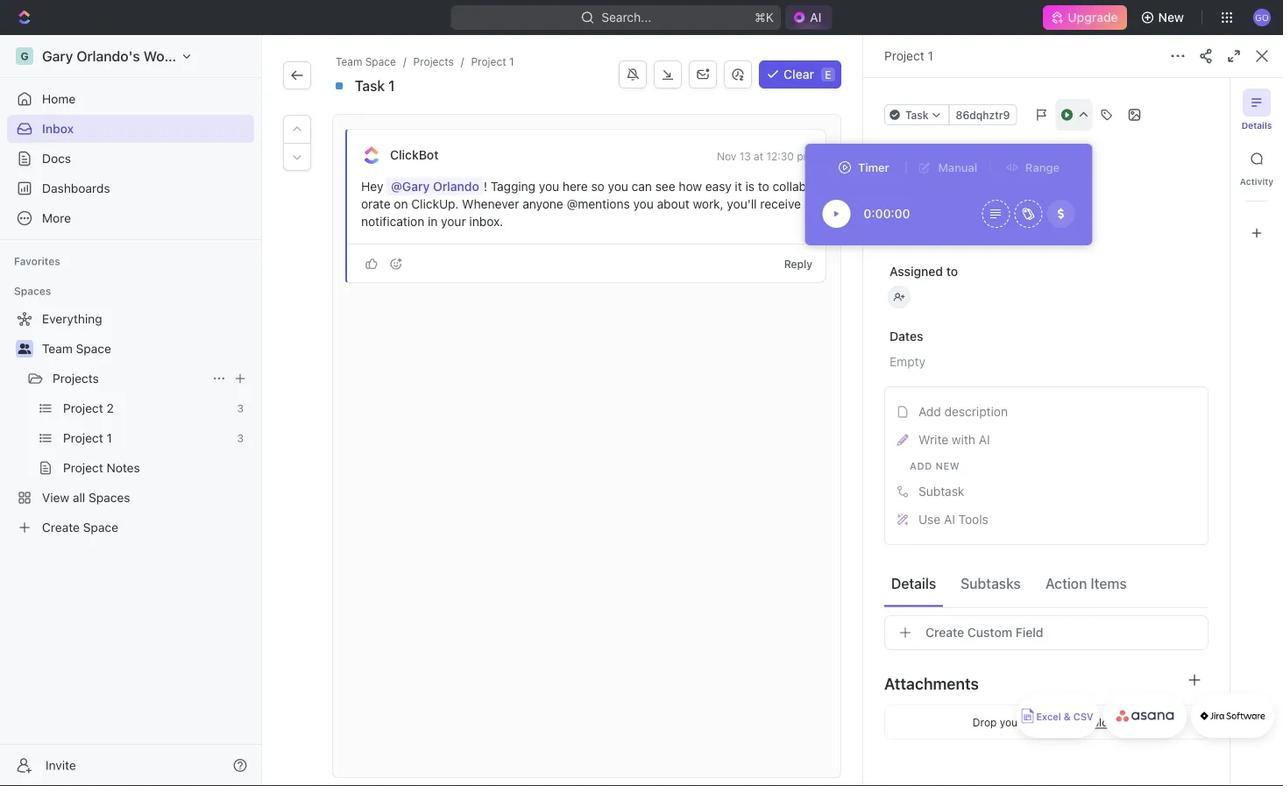 Task type: vqa. For each thing, say whether or not it's contained in the screenshot.
the topmost Table
no



Task type: describe. For each thing, give the bounding box(es) containing it.
action items
[[1046, 575, 1127, 592]]

with
[[952, 433, 976, 447]]

spaces
[[14, 285, 51, 297]]

2 horizontal spatial you
[[633, 197, 654, 211]]

write with ai button
[[891, 426, 1203, 454]]

space for team space / projects / project 1
[[365, 55, 396, 67]]

2 horizontal spatial to
[[1073, 716, 1083, 728]]

collab
[[773, 179, 812, 194]]

your inside ! tagging you here so you can see how easy it is to collab orate on clickup. whenever anyone @mentions you about work, you'll receive a notification in your inbox.
[[441, 214, 466, 229]]

details button
[[884, 568, 943, 599]]

favorites
[[14, 255, 60, 267]]

it
[[735, 179, 742, 194]]

‎task 1 link
[[352, 75, 399, 96]]

1 horizontal spatial 1
[[509, 55, 514, 67]]

1 horizontal spatial project
[[884, 49, 925, 63]]

e
[[825, 68, 832, 81]]

excel
[[1036, 711, 1061, 723]]

sidebar navigation
[[0, 35, 262, 786]]

write with ai
[[919, 433, 990, 447]]

nov 13 at 12:30 pm
[[717, 150, 813, 162]]

drop your files here to upload
[[973, 716, 1120, 728]]

attachments button
[[884, 663, 1209, 705]]

so
[[591, 179, 605, 194]]

0 vertical spatial projects link
[[410, 53, 457, 70]]

use
[[919, 512, 941, 527]]

0:00:00
[[864, 206, 910, 221]]

ai inside button
[[979, 433, 990, 447]]

excel & csv link
[[1016, 694, 1099, 738]]

field
[[1016, 625, 1044, 640]]

on
[[394, 197, 408, 211]]

clickup.
[[411, 197, 459, 211]]

add description button
[[891, 398, 1203, 426]]

1 / from the left
[[403, 55, 406, 67]]

activity
[[1240, 176, 1274, 186]]

! tagging you here so you can see how easy it is to collab orate on clickup. whenever anyone @mentions you about work, you'll receive a notification in your inbox.
[[361, 179, 814, 229]]

create custom field
[[926, 625, 1044, 640]]

here for ! tagging you here so you can see how easy it is to collab orate on clickup. whenever anyone @mentions you about work, you'll receive a notification in your inbox.
[[563, 179, 588, 194]]

clickbot button
[[389, 147, 440, 163]]

add for add new
[[910, 460, 933, 472]]

docs link
[[7, 145, 254, 173]]

timer
[[858, 161, 889, 174]]

1 horizontal spatial you
[[608, 179, 628, 194]]

1 vertical spatial team space link
[[42, 335, 251, 363]]

1 horizontal spatial your
[[1000, 716, 1022, 728]]

subtask button
[[891, 478, 1203, 506]]

‎task
[[355, 78, 385, 94]]

how
[[679, 179, 702, 194]]

in
[[428, 214, 438, 229]]

tools
[[959, 512, 989, 527]]

dashboards link
[[7, 174, 254, 202]]

to inside ! tagging you here so you can see how easy it is to collab orate on clickup. whenever anyone @mentions you about work, you'll receive a notification in your inbox.
[[758, 179, 769, 194]]

&
[[1064, 711, 1071, 723]]

use ai tools
[[919, 512, 989, 527]]

ai inside button
[[944, 512, 955, 527]]

13
[[740, 150, 751, 162]]

pm
[[797, 150, 813, 162]]

can
[[632, 179, 652, 194]]

manual
[[938, 161, 978, 174]]

team for team space / projects / project 1
[[336, 55, 362, 67]]

0 vertical spatial team space link
[[332, 53, 400, 70]]

!
[[484, 179, 487, 194]]

reply
[[784, 258, 813, 270]]

whenever
[[462, 197, 519, 211]]

use ai tools button
[[891, 506, 1203, 534]]

team space / projects / project 1
[[336, 55, 514, 67]]

upload button
[[1087, 716, 1120, 728]]

dates
[[890, 329, 923, 344]]

project 1
[[884, 49, 933, 63]]

1 horizontal spatial projects
[[413, 55, 454, 67]]

86dqhztr9 button
[[949, 104, 1017, 125]]

subtasks
[[961, 575, 1021, 592]]

about
[[657, 197, 690, 211]]

orate
[[361, 179, 812, 211]]

task sidebar navigation tab list
[[1238, 89, 1276, 247]]

upgrade link
[[1043, 5, 1127, 30]]

projects inside tree
[[53, 371, 99, 386]]

create
[[926, 625, 964, 640]]

anyone
[[523, 197, 563, 211]]

excel & csv
[[1036, 711, 1094, 723]]

create custom field button
[[884, 615, 1209, 650]]

upgrade
[[1068, 10, 1118, 25]]



Task type: locate. For each thing, give the bounding box(es) containing it.
0 vertical spatial space
[[365, 55, 396, 67]]

ai
[[979, 433, 990, 447], [944, 512, 955, 527]]

1 vertical spatial projects link
[[53, 365, 205, 393]]

/
[[403, 55, 406, 67], [461, 55, 464, 67]]

1 for project 1
[[928, 49, 933, 63]]

to right assigned
[[946, 264, 958, 279]]

tree inside sidebar navigation
[[7, 305, 254, 542]]

0 horizontal spatial details
[[891, 575, 936, 592]]

⌘k
[[755, 10, 774, 25]]

projects link inside tree
[[53, 365, 205, 393]]

hey
[[361, 179, 387, 194]]

0 horizontal spatial projects link
[[53, 365, 205, 393]]

add description
[[919, 405, 1008, 419]]

1 vertical spatial your
[[1000, 716, 1022, 728]]

0 horizontal spatial ai
[[944, 512, 955, 527]]

range
[[1025, 161, 1060, 174]]

at
[[754, 150, 764, 162]]

add for add description
[[919, 405, 941, 419]]

assigned
[[890, 264, 943, 279]]

0 horizontal spatial project 1 link
[[468, 53, 518, 70]]

dashboards
[[42, 181, 110, 195]]

0 horizontal spatial space
[[76, 341, 111, 356]]

user group image
[[18, 344, 31, 354]]

12:30
[[767, 150, 794, 162]]

see
[[655, 179, 676, 194]]

you right so on the left of the page
[[608, 179, 628, 194]]

1 horizontal spatial projects link
[[410, 53, 457, 70]]

search...
[[602, 10, 652, 25]]

1 vertical spatial projects
[[53, 371, 99, 386]]

space right user group icon
[[76, 341, 111, 356]]

project 1 link
[[884, 49, 933, 63], [468, 53, 518, 70]]

here
[[563, 179, 588, 194], [1048, 716, 1070, 728]]

0 horizontal spatial /
[[403, 55, 406, 67]]

1 for ‎task 1
[[389, 78, 395, 94]]

inbox.
[[469, 214, 503, 229]]

details up create
[[891, 575, 936, 592]]

subtasks button
[[954, 568, 1028, 599]]

1 horizontal spatial /
[[461, 55, 464, 67]]

action
[[1046, 575, 1087, 592]]

clickbot
[[390, 148, 439, 162]]

csv
[[1074, 711, 1094, 723]]

team for team space
[[42, 341, 73, 356]]

1 horizontal spatial to
[[946, 264, 958, 279]]

projects link
[[410, 53, 457, 70], [53, 365, 205, 393]]

0 horizontal spatial projects
[[53, 371, 99, 386]]

nov
[[717, 150, 737, 162]]

@mentions
[[567, 197, 630, 211]]

1 vertical spatial here
[[1048, 716, 1070, 728]]

team right user group icon
[[42, 341, 73, 356]]

you
[[539, 179, 559, 194], [608, 179, 628, 194], [633, 197, 654, 211]]

2 / from the left
[[461, 55, 464, 67]]

you'll
[[727, 197, 757, 211]]

add up write
[[919, 405, 941, 419]]

0 vertical spatial here
[[563, 179, 588, 194]]

subtask
[[919, 484, 965, 499]]

team space
[[42, 341, 111, 356]]

add inside button
[[919, 405, 941, 419]]

files
[[1025, 716, 1045, 728]]

1 vertical spatial team
[[42, 341, 73, 356]]

0 vertical spatial add
[[919, 405, 941, 419]]

space up ‎task 1 on the left top of the page
[[365, 55, 396, 67]]

space
[[365, 55, 396, 67], [76, 341, 111, 356]]

team up ‎task
[[336, 55, 362, 67]]

to right &
[[1073, 716, 1083, 728]]

details inside 'task sidebar navigation' tab list
[[1242, 120, 1272, 130]]

0 horizontal spatial project
[[471, 55, 506, 67]]

Edit task name text field
[[884, 141, 1209, 174]]

pencil image
[[897, 434, 909, 446]]

new button
[[1134, 4, 1195, 32]]

0 horizontal spatial 1
[[389, 78, 395, 94]]

0 vertical spatial ai
[[979, 433, 990, 447]]

inbox link
[[7, 115, 254, 143]]

1 vertical spatial space
[[76, 341, 111, 356]]

add new
[[910, 460, 960, 472]]

to
[[758, 179, 769, 194], [946, 264, 958, 279], [1073, 716, 1083, 728]]

1 vertical spatial ai
[[944, 512, 955, 527]]

2 vertical spatial to
[[1073, 716, 1083, 728]]

1 inside ‎task 1 link
[[389, 78, 395, 94]]

work,
[[693, 197, 724, 211]]

ai right with
[[979, 433, 990, 447]]

home
[[42, 92, 76, 106]]

‎task 1
[[355, 78, 395, 94]]

drop
[[973, 716, 997, 728]]

your right in
[[441, 214, 466, 229]]

0 vertical spatial your
[[441, 214, 466, 229]]

status
[[890, 199, 927, 214]]

team space link
[[332, 53, 400, 70], [42, 335, 251, 363]]

project
[[884, 49, 925, 63], [471, 55, 506, 67]]

reply button
[[777, 253, 820, 274]]

description
[[945, 405, 1008, 419]]

invite
[[46, 758, 76, 773]]

easy
[[705, 179, 732, 194]]

0 horizontal spatial you
[[539, 179, 559, 194]]

you down can
[[633, 197, 654, 211]]

is
[[746, 179, 755, 194]]

space for team space
[[76, 341, 111, 356]]

0 vertical spatial projects
[[413, 55, 454, 67]]

0 horizontal spatial team
[[42, 341, 73, 356]]

tree containing team space
[[7, 305, 254, 542]]

add
[[919, 405, 941, 419], [910, 460, 933, 472]]

1 horizontal spatial details
[[1242, 120, 1272, 130]]

here for drop your files here to upload
[[1048, 716, 1070, 728]]

0 horizontal spatial here
[[563, 179, 588, 194]]

0 horizontal spatial your
[[441, 214, 466, 229]]

docs
[[42, 151, 71, 166]]

add left new on the right
[[910, 460, 933, 472]]

assigned to
[[890, 264, 958, 279]]

receive
[[760, 197, 801, 211]]

1 horizontal spatial team space link
[[332, 53, 400, 70]]

projects
[[413, 55, 454, 67], [53, 371, 99, 386]]

1 horizontal spatial space
[[365, 55, 396, 67]]

a
[[805, 197, 811, 211]]

attachments
[[884, 674, 979, 693]]

0 vertical spatial to
[[758, 179, 769, 194]]

1 vertical spatial details
[[891, 575, 936, 592]]

details up activity in the top of the page
[[1242, 120, 1272, 130]]

team inside tree
[[42, 341, 73, 356]]

1 horizontal spatial ai
[[979, 433, 990, 447]]

ai right use
[[944, 512, 955, 527]]

0 horizontal spatial team space link
[[42, 335, 251, 363]]

you up anyone
[[539, 179, 559, 194]]

here inside ! tagging you here so you can see how easy it is to collab orate on clickup. whenever anyone @mentions you about work, you'll receive a notification in your inbox.
[[563, 179, 588, 194]]

action items button
[[1039, 568, 1134, 599]]

notification
[[361, 214, 424, 229]]

home link
[[7, 85, 254, 113]]

favorites button
[[7, 251, 67, 272]]

1 horizontal spatial team
[[336, 55, 362, 67]]

1 vertical spatial to
[[946, 264, 958, 279]]

your left files
[[1000, 716, 1022, 728]]

1 vertical spatial add
[[910, 460, 933, 472]]

inbox
[[42, 121, 74, 136]]

1 horizontal spatial here
[[1048, 716, 1070, 728]]

new
[[936, 460, 960, 472]]

custom
[[968, 625, 1013, 640]]

0 horizontal spatial to
[[758, 179, 769, 194]]

to right is
[[758, 179, 769, 194]]

1
[[928, 49, 933, 63], [509, 55, 514, 67], [389, 78, 395, 94]]

tree
[[7, 305, 254, 542]]

items
[[1091, 575, 1127, 592]]

clear
[[784, 67, 814, 82]]

space inside tree
[[76, 341, 111, 356]]

2 horizontal spatial 1
[[928, 49, 933, 63]]

details inside button
[[891, 575, 936, 592]]

86dqhztr9
[[956, 109, 1010, 121]]

write
[[919, 433, 949, 447]]

0 vertical spatial team
[[336, 55, 362, 67]]

1 horizontal spatial project 1 link
[[884, 49, 933, 63]]

team
[[336, 55, 362, 67], [42, 341, 73, 356]]

0 vertical spatial details
[[1242, 120, 1272, 130]]

upload
[[1087, 716, 1120, 728]]



